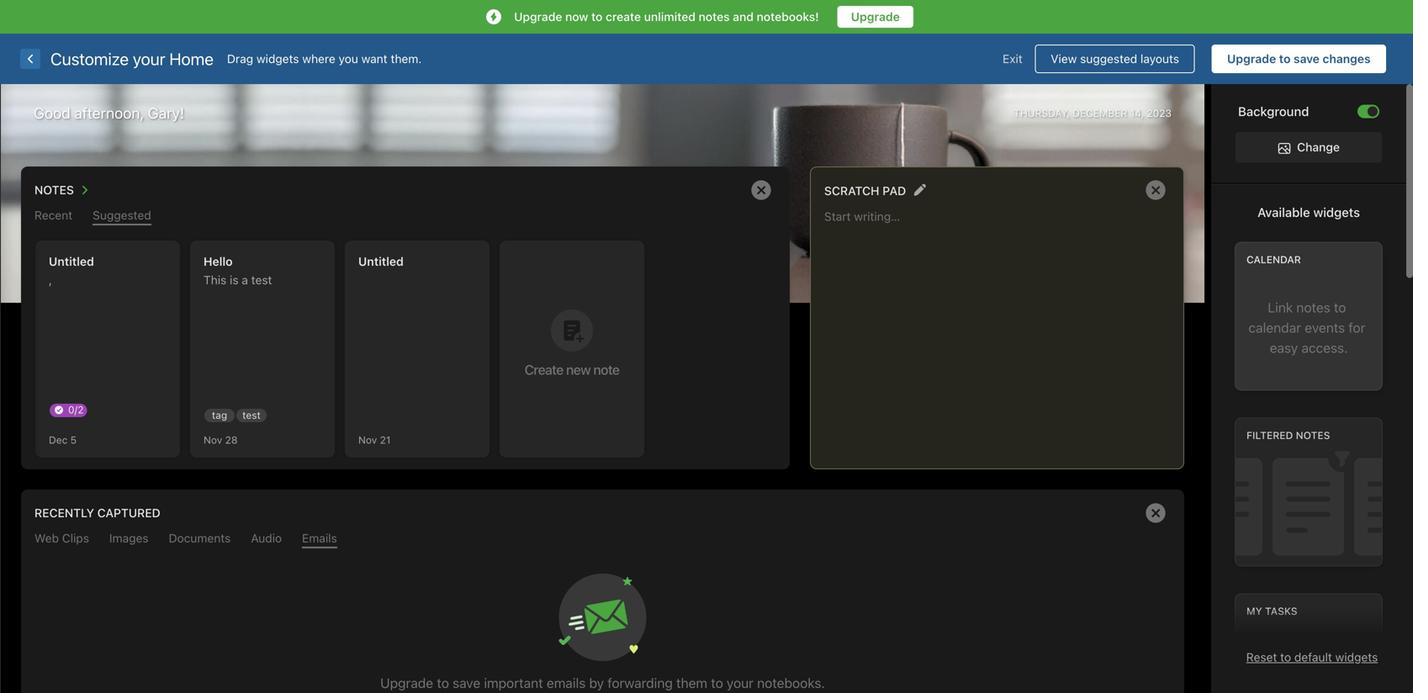 Task type: locate. For each thing, give the bounding box(es) containing it.
good afternoon, gary!
[[34, 104, 184, 122]]

to
[[592, 10, 603, 24], [1280, 52, 1291, 66], [1335, 299, 1347, 315], [1281, 651, 1292, 664]]

to up the events
[[1335, 299, 1347, 315]]

exit button
[[991, 45, 1036, 73]]

widgets right available
[[1314, 205, 1361, 219]]

0 vertical spatial widgets
[[257, 52, 299, 66]]

notes
[[699, 10, 730, 24], [1297, 299, 1331, 315]]

notes inside the 'link notes to calendar events for easy access.'
[[1297, 299, 1331, 315]]

thursday, december 14, 2023
[[1014, 107, 1172, 119]]

to left the save
[[1280, 52, 1291, 66]]

to inside the 'link notes to calendar events for easy access.'
[[1335, 299, 1347, 315]]

edit widget title image
[[914, 184, 927, 196]]

drag widgets where you want them.
[[227, 52, 422, 66]]

notes left and
[[699, 10, 730, 24]]

0 horizontal spatial notes
[[699, 10, 730, 24]]

default
[[1295, 651, 1333, 664]]

0 horizontal spatial upgrade
[[514, 10, 563, 24]]

create
[[606, 10, 641, 24]]

upgrade inside button
[[851, 10, 900, 24]]

to inside button
[[1280, 52, 1291, 66]]

2 remove image from the left
[[1140, 173, 1173, 207]]

1 horizontal spatial notes
[[1297, 299, 1331, 315]]

widgets for available
[[1314, 205, 1361, 219]]

2 horizontal spatial upgrade
[[1228, 52, 1277, 66]]

widgets
[[257, 52, 299, 66], [1314, 205, 1361, 219], [1336, 651, 1379, 664]]

good
[[34, 104, 71, 122]]

0 vertical spatial notes
[[699, 10, 730, 24]]

save
[[1294, 52, 1320, 66]]

widgets for drag
[[257, 52, 299, 66]]

widgets right default
[[1336, 651, 1379, 664]]

1 horizontal spatial remove image
[[1140, 173, 1173, 207]]

your
[[133, 49, 165, 69]]

widgets right drag
[[257, 52, 299, 66]]

events
[[1305, 320, 1346, 336]]

to right reset at bottom
[[1281, 651, 1292, 664]]

gary!
[[148, 104, 184, 122]]

pad
[[883, 184, 907, 198]]

calendar
[[1249, 320, 1302, 336]]

them.
[[391, 52, 422, 66]]

unlimited
[[644, 10, 696, 24]]

link notes to calendar events for easy access.
[[1249, 299, 1370, 356]]

1 vertical spatial widgets
[[1314, 205, 1361, 219]]

1 vertical spatial notes
[[1297, 299, 1331, 315]]

and
[[733, 10, 754, 24]]

upgrade
[[514, 10, 563, 24], [851, 10, 900, 24], [1228, 52, 1277, 66]]

change
[[1298, 140, 1341, 154]]

view suggested layouts button
[[1036, 45, 1195, 73]]

notes up the events
[[1297, 299, 1331, 315]]

changes
[[1323, 52, 1371, 66]]

you
[[339, 52, 358, 66]]

want
[[362, 52, 388, 66]]

filtered
[[1247, 429, 1294, 441]]

upgrade button
[[838, 6, 914, 28]]

suggested
[[1081, 52, 1138, 66]]

remove image
[[745, 173, 778, 207], [1140, 173, 1173, 207]]

reset
[[1247, 651, 1278, 664]]

upgrade to save changes
[[1228, 52, 1371, 66]]

scratch pad
[[825, 184, 907, 198]]

view
[[1051, 52, 1078, 66]]

home
[[169, 49, 214, 69]]

1 horizontal spatial upgrade
[[851, 10, 900, 24]]

upgrade inside button
[[1228, 52, 1277, 66]]

0 horizontal spatial remove image
[[745, 173, 778, 207]]

my
[[1247, 605, 1263, 617]]

background
[[1239, 104, 1310, 119]]

customize your home
[[50, 49, 214, 69]]



Task type: vqa. For each thing, say whether or not it's contained in the screenshot.
Trash
no



Task type: describe. For each thing, give the bounding box(es) containing it.
layouts
[[1141, 52, 1180, 66]]

2023
[[1147, 107, 1172, 119]]

to right now
[[592, 10, 603, 24]]

customize
[[50, 49, 129, 69]]

drag
[[227, 52, 253, 66]]

afternoon,
[[74, 104, 144, 122]]

notes
[[1297, 429, 1331, 441]]

link
[[1269, 299, 1294, 315]]

background image
[[1368, 106, 1379, 117]]

reset to default widgets button
[[1247, 651, 1379, 664]]

upgrade to save changes button
[[1212, 45, 1387, 73]]

thursday,
[[1014, 107, 1070, 119]]

14,
[[1131, 107, 1145, 119]]

available
[[1258, 205, 1311, 219]]

notebooks!
[[757, 10, 819, 24]]

upgrade for upgrade
[[851, 10, 900, 24]]

remove image
[[1140, 497, 1173, 530]]

scratch
[[825, 184, 880, 198]]

easy
[[1270, 340, 1299, 356]]

filtered notes
[[1247, 429, 1331, 441]]

1 remove image from the left
[[745, 173, 778, 207]]

upgrade for upgrade to save changes
[[1228, 52, 1277, 66]]

exit
[[1003, 52, 1023, 66]]

upgrade for upgrade now to create unlimited notes and notebooks!
[[514, 10, 563, 24]]

reset to default widgets
[[1247, 651, 1379, 664]]

tasks
[[1266, 605, 1298, 617]]

calendar
[[1247, 254, 1302, 265]]

2 vertical spatial widgets
[[1336, 651, 1379, 664]]

available widgets
[[1258, 205, 1361, 219]]

change button
[[1236, 132, 1383, 163]]

december
[[1073, 107, 1128, 119]]

upgrade now to create unlimited notes and notebooks!
[[514, 10, 819, 24]]

access.
[[1302, 340, 1349, 356]]

where
[[302, 52, 336, 66]]

my tasks
[[1247, 605, 1298, 617]]

for
[[1349, 320, 1366, 336]]

view suggested layouts
[[1051, 52, 1180, 66]]

scratch pad button
[[825, 179, 907, 201]]

now
[[566, 10, 589, 24]]



